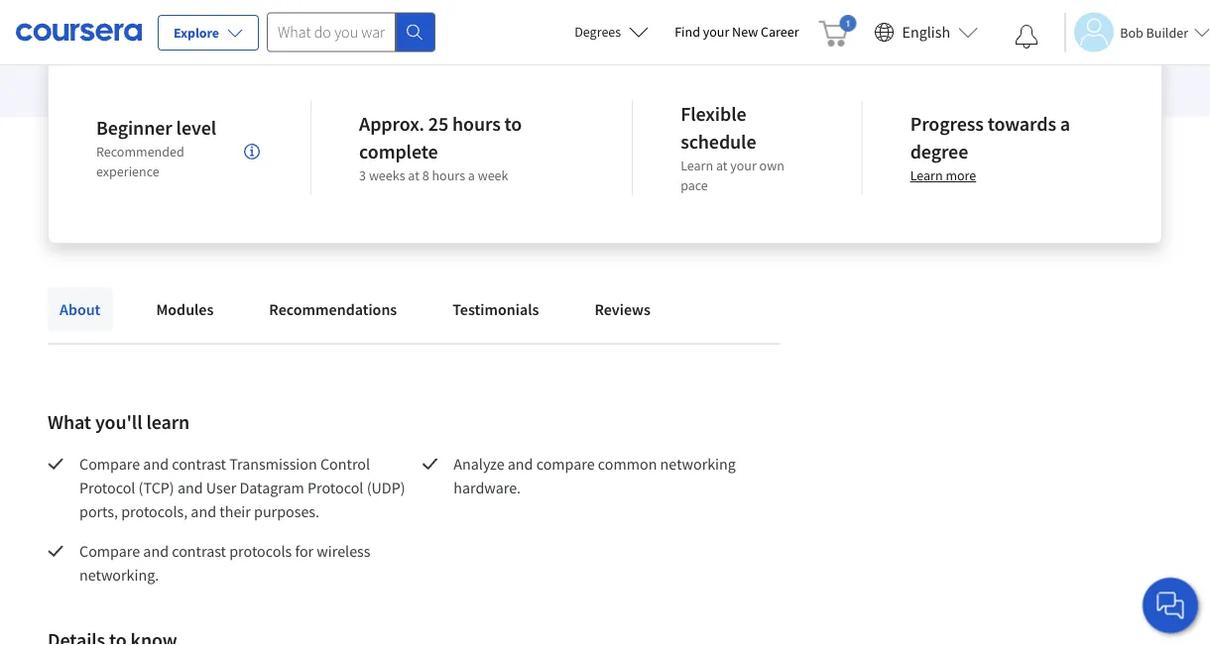 Task type: vqa. For each thing, say whether or not it's contained in the screenshot.
Compare and contrast Transmission Control Protocol (TCP) and User Datagram Protocol (UDP) ports, protocols, and their purposes. Compare
yes



Task type: describe. For each thing, give the bounding box(es) containing it.
purposes.
[[254, 502, 320, 522]]

compare and contrast protocols for wireless networking.
[[79, 542, 374, 585]]

1,794
[[48, 0, 86, 20]]

their
[[220, 502, 251, 522]]

towards
[[988, 112, 1057, 136]]

schedule
[[681, 129, 756, 154]]

and for transmission
[[143, 454, 169, 474]]

common
[[598, 454, 657, 474]]

learn inside flexible schedule learn at your own pace
[[681, 157, 713, 175]]

flexible schedule learn at your own pace
[[681, 102, 785, 194]]

beginner
[[96, 116, 172, 140]]

3
[[359, 167, 366, 185]]

learn more link
[[910, 167, 977, 185]]

testimonials link
[[441, 288, 551, 331]]

degrees
[[575, 23, 621, 41]]

approx.
[[359, 112, 424, 136]]

english button
[[867, 0, 986, 64]]

degrees button
[[559, 10, 665, 54]]

analyze and compare common networking hardware.
[[454, 454, 739, 498]]

compare for compare and contrast protocols for wireless networking.
[[79, 542, 140, 562]]

for
[[295, 542, 314, 562]]

english
[[902, 22, 951, 42]]

at inside approx. 25 hours to complete 3 weeks at 8 hours a week
[[408, 167, 420, 185]]

about
[[60, 300, 101, 319]]

0 horizontal spatial your
[[703, 23, 730, 41]]

1 protocol from the left
[[79, 478, 135, 498]]

hardware.
[[454, 478, 521, 498]]

complete
[[359, 139, 438, 164]]

beginner level
[[96, 116, 216, 140]]

find
[[675, 23, 700, 41]]

pace
[[681, 177, 708, 194]]

user
[[206, 478, 236, 498]]

1,794 already enrolled
[[48, 0, 197, 20]]

and down user
[[191, 502, 216, 522]]

find your new career
[[675, 23, 799, 41]]

reviews
[[595, 300, 651, 319]]

learn
[[146, 410, 190, 435]]

bob builder
[[1120, 23, 1189, 41]]

ports,
[[79, 502, 118, 522]]

chat with us image
[[1155, 590, 1187, 622]]

what you'll learn
[[48, 410, 190, 435]]

control
[[320, 454, 370, 474]]

recommended experience
[[96, 143, 184, 181]]

own
[[760, 157, 785, 175]]

explore button
[[158, 15, 259, 51]]

information about difficulty level pre-requisites. image
[[244, 144, 260, 160]]

25
[[428, 112, 449, 136]]

contrast for protocols
[[172, 542, 226, 562]]

flexible
[[681, 102, 747, 127]]

new
[[732, 23, 758, 41]]

compare
[[536, 454, 595, 474]]

bob
[[1120, 23, 1144, 41]]

show notifications image
[[1015, 25, 1039, 49]]

learn inside progress towards a degree learn more
[[910, 167, 943, 185]]

datagram
[[240, 478, 304, 498]]

approx. 25 hours to complete 3 weeks at 8 hours a week
[[359, 112, 522, 185]]

week
[[478, 167, 508, 185]]

already
[[89, 0, 138, 20]]



Task type: locate. For each thing, give the bounding box(es) containing it.
modules
[[156, 300, 214, 319]]

at left 8
[[408, 167, 420, 185]]

contrast down 'their'
[[172, 542, 226, 562]]

your right 'find'
[[703, 23, 730, 41]]

compare for compare and contrast transmission control protocol (tcp) and user datagram protocol (udp) ports, protocols, and their purposes.
[[79, 454, 140, 474]]

None search field
[[267, 12, 436, 52]]

1 horizontal spatial your
[[731, 157, 757, 175]]

wireless
[[317, 542, 371, 562]]

progress
[[910, 112, 984, 136]]

learn down degree at the top of the page
[[910, 167, 943, 185]]

and left user
[[177, 478, 203, 498]]

progress towards a degree learn more
[[910, 112, 1071, 185]]

testimonials
[[453, 300, 539, 319]]

protocol up ports,
[[79, 478, 135, 498]]

contrast inside compare and contrast protocols for wireless networking.
[[172, 542, 226, 562]]

a inside approx. 25 hours to complete 3 weeks at 8 hours a week
[[468, 167, 475, 185]]

1 horizontal spatial protocol
[[308, 478, 364, 498]]

1 vertical spatial hours
[[432, 167, 465, 185]]

compare
[[79, 454, 140, 474], [79, 542, 140, 562]]

networking
[[660, 454, 736, 474]]

degree
[[910, 139, 969, 164]]

builder
[[1147, 23, 1189, 41]]

contrast
[[172, 454, 226, 474], [172, 542, 226, 562]]

0 horizontal spatial at
[[408, 167, 420, 185]]

1 horizontal spatial a
[[1060, 112, 1071, 136]]

compare up networking.
[[79, 542, 140, 562]]

a left week
[[468, 167, 475, 185]]

bob builder button
[[1065, 12, 1210, 52]]

contrast inside compare and contrast transmission control protocol (tcp) and user datagram protocol (udp) ports, protocols, and their purposes.
[[172, 454, 226, 474]]

protocol down control
[[308, 478, 364, 498]]

at down schedule
[[716, 157, 728, 175]]

0 horizontal spatial learn
[[681, 157, 713, 175]]

1 compare from the top
[[79, 454, 140, 474]]

find your new career link
[[665, 20, 809, 45]]

0 vertical spatial a
[[1060, 112, 1071, 136]]

0 vertical spatial hours
[[452, 112, 501, 136]]

hours right 8
[[432, 167, 465, 185]]

protocols,
[[121, 502, 188, 522]]

shopping cart: 1 item image
[[819, 15, 857, 47]]

and for protocols
[[143, 542, 169, 562]]

to
[[505, 112, 522, 136]]

your inside flexible schedule learn at your own pace
[[731, 157, 757, 175]]

1 vertical spatial compare
[[79, 542, 140, 562]]

compare inside compare and contrast protocols for wireless networking.
[[79, 542, 140, 562]]

(udp)
[[367, 478, 405, 498]]

compare inside compare and contrast transmission control protocol (tcp) and user datagram protocol (udp) ports, protocols, and their purposes.
[[79, 454, 140, 474]]

and up the hardware.
[[508, 454, 533, 474]]

learn up 'pace' at top
[[681, 157, 713, 175]]

hours left "to"
[[452, 112, 501, 136]]

a inside progress towards a degree learn more
[[1060, 112, 1071, 136]]

recommendations link
[[257, 288, 409, 331]]

experience
[[96, 163, 159, 181]]

and inside analyze and compare common networking hardware.
[[508, 454, 533, 474]]

protocols
[[229, 542, 292, 562]]

1 vertical spatial your
[[731, 157, 757, 175]]

explore
[[174, 24, 219, 42]]

at
[[716, 157, 728, 175], [408, 167, 420, 185]]

1 vertical spatial contrast
[[172, 542, 226, 562]]

at inside flexible schedule learn at your own pace
[[716, 157, 728, 175]]

contrast up user
[[172, 454, 226, 474]]

you'll
[[95, 410, 142, 435]]

reviews link
[[583, 288, 663, 331]]

your left own
[[731, 157, 757, 175]]

compare down what you'll learn
[[79, 454, 140, 474]]

modules link
[[144, 288, 226, 331]]

coursera image
[[16, 16, 142, 48]]

0 vertical spatial your
[[703, 23, 730, 41]]

1 horizontal spatial learn
[[910, 167, 943, 185]]

and up (tcp) at left bottom
[[143, 454, 169, 474]]

and
[[143, 454, 169, 474], [508, 454, 533, 474], [177, 478, 203, 498], [191, 502, 216, 522], [143, 542, 169, 562]]

career
[[761, 23, 799, 41]]

hours
[[452, 112, 501, 136], [432, 167, 465, 185]]

a right towards
[[1060, 112, 1071, 136]]

contrast for transmission
[[172, 454, 226, 474]]

level
[[176, 116, 216, 140]]

networking.
[[79, 566, 159, 585]]

1 contrast from the top
[[172, 454, 226, 474]]

weeks
[[369, 167, 405, 185]]

(tcp)
[[139, 478, 174, 498]]

and for common
[[508, 454, 533, 474]]

learn
[[681, 157, 713, 175], [910, 167, 943, 185]]

recommended
[[96, 143, 184, 161]]

recommendations
[[269, 300, 397, 319]]

1 horizontal spatial at
[[716, 157, 728, 175]]

and inside compare and contrast protocols for wireless networking.
[[143, 542, 169, 562]]

0 horizontal spatial a
[[468, 167, 475, 185]]

your
[[703, 23, 730, 41], [731, 157, 757, 175]]

8
[[422, 167, 429, 185]]

compare and contrast transmission control protocol (tcp) and user datagram protocol (udp) ports, protocols, and their purposes.
[[79, 454, 409, 522]]

protocol
[[79, 478, 135, 498], [308, 478, 364, 498]]

a
[[1060, 112, 1071, 136], [468, 167, 475, 185]]

2 contrast from the top
[[172, 542, 226, 562]]

0 vertical spatial contrast
[[172, 454, 226, 474]]

analyze
[[454, 454, 505, 474]]

0 horizontal spatial protocol
[[79, 478, 135, 498]]

2 protocol from the left
[[308, 478, 364, 498]]

0 vertical spatial compare
[[79, 454, 140, 474]]

what
[[48, 410, 91, 435]]

2 compare from the top
[[79, 542, 140, 562]]

transmission
[[229, 454, 317, 474]]

What do you want to learn? text field
[[267, 12, 396, 52]]

enrolled
[[142, 0, 197, 20]]

about link
[[48, 288, 113, 331]]

1 vertical spatial a
[[468, 167, 475, 185]]

and down protocols,
[[143, 542, 169, 562]]

more
[[946, 167, 977, 185]]



